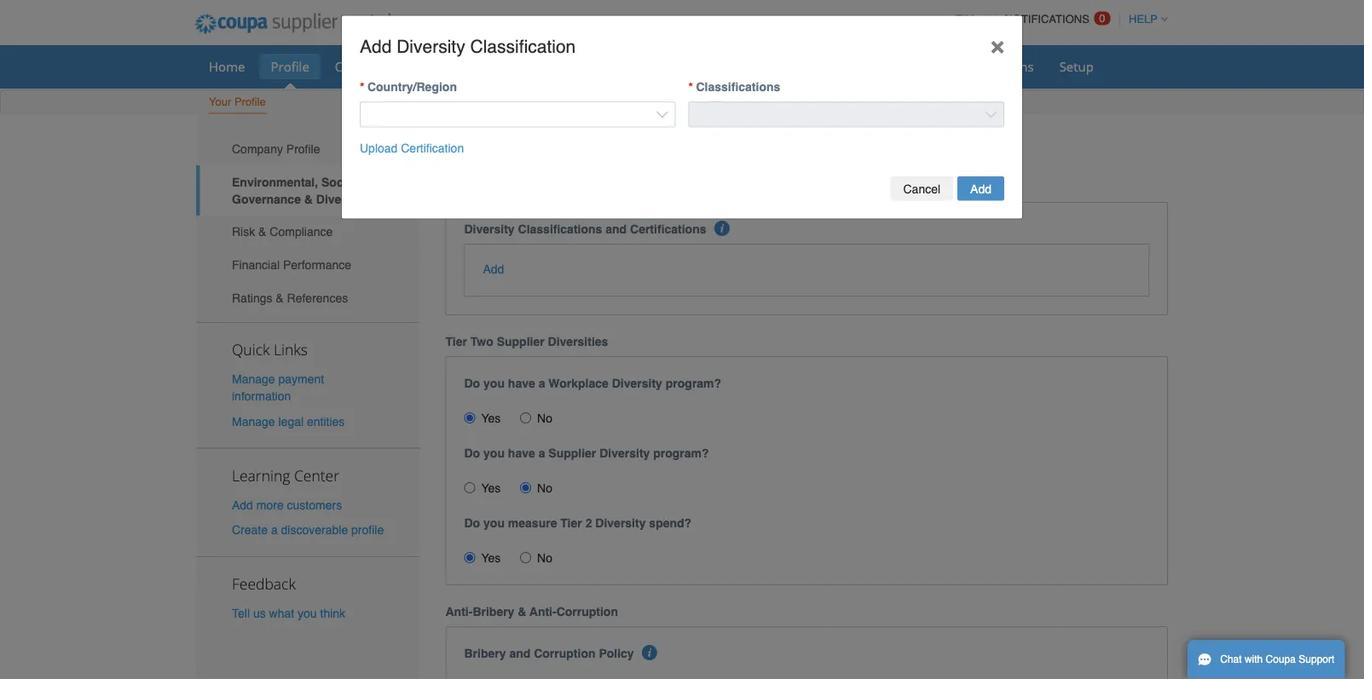 Task type: describe. For each thing, give the bounding box(es) containing it.
add more customers link
[[232, 499, 342, 512]]

create a discoverable profile link
[[232, 524, 384, 537]]

add button inside "×" dialog
[[958, 177, 1005, 201]]

financial performance link
[[196, 249, 420, 282]]

learning
[[232, 466, 290, 486]]

service/time
[[402, 58, 479, 75]]

financial
[[232, 258, 280, 272]]

×
[[991, 32, 1005, 59]]

compliance
[[270, 225, 333, 239]]

your profile
[[209, 96, 266, 108]]

ratings & references link
[[196, 282, 420, 315]]

upload certification button
[[360, 139, 464, 157]]

us
[[253, 607, 266, 621]]

company profile
[[232, 142, 320, 156]]

do you have a workplace diversity program?
[[464, 377, 722, 390]]

service/time sheets link
[[391, 54, 533, 79]]

do for do you have a workplace diversity program?
[[464, 377, 480, 390]]

additional information image
[[715, 221, 730, 236]]

ratings & references
[[232, 291, 348, 305]]

information
[[232, 390, 291, 404]]

upload certification
[[360, 141, 464, 155]]

2 anti- from the left
[[530, 605, 557, 619]]

coupa supplier portal image
[[183, 3, 403, 45]]

& inside risk & compliance link
[[259, 225, 267, 239]]

1 horizontal spatial supplier
[[549, 447, 597, 460]]

with
[[1245, 654, 1264, 666]]

orders link
[[324, 54, 388, 79]]

company
[[232, 142, 283, 156]]

customers
[[287, 499, 342, 512]]

profile link
[[260, 54, 321, 79]]

add more customers
[[232, 499, 342, 512]]

entities
[[307, 415, 345, 429]]

home
[[209, 58, 245, 75]]

risk
[[232, 225, 255, 239]]

cancel button
[[891, 177, 954, 201]]

risk & compliance
[[232, 225, 333, 239]]

governance inside environmental, social, governance & diversity
[[232, 192, 301, 206]]

0 vertical spatial tier
[[446, 335, 467, 349]]

setup link
[[1049, 54, 1106, 79]]

classification
[[470, 37, 576, 57]]

quick
[[232, 340, 270, 360]]

add-
[[985, 58, 1013, 75]]

0 vertical spatial bribery
[[473, 605, 515, 619]]

have for workplace
[[508, 377, 536, 390]]

cancel
[[904, 182, 941, 196]]

manage payment information
[[232, 373, 324, 404]]

classifications for diversity
[[518, 223, 603, 236]]

profile for company profile
[[286, 142, 320, 156]]

1 vertical spatial corruption
[[534, 647, 596, 661]]

2
[[586, 517, 592, 530]]

financial performance
[[232, 258, 352, 272]]

links
[[274, 340, 308, 360]]

0 vertical spatial environmental, social, governance & diversity
[[446, 133, 941, 160]]

* country/region
[[360, 80, 457, 94]]

your profile link
[[208, 92, 267, 114]]

add for add "button" to the left
[[483, 263, 505, 276]]

references
[[287, 291, 348, 305]]

create
[[232, 524, 268, 537]]

upload
[[360, 141, 398, 155]]

1 horizontal spatial social,
[[612, 133, 683, 160]]

do you have a supplier diversity program?
[[464, 447, 709, 460]]

do for do you measure tier 2 diversity spend?
[[464, 517, 480, 530]]

* for * country/region
[[360, 80, 365, 94]]

diversity inside environmental, social, governance & diversity
[[316, 192, 367, 206]]

diversity classifications and certifications
[[464, 223, 707, 236]]

diversity inside "×" dialog
[[397, 37, 466, 57]]

no for 2
[[538, 552, 553, 565]]

ons
[[1013, 58, 1034, 75]]

risk & compliance link
[[196, 216, 420, 249]]

1 horizontal spatial and
[[606, 223, 627, 236]]

more
[[257, 499, 284, 512]]

measure
[[508, 517, 557, 530]]

setup
[[1060, 58, 1094, 75]]

spend?
[[649, 517, 692, 530]]

learning center
[[232, 466, 340, 486]]

create a discoverable profile
[[232, 524, 384, 537]]

manage legal entities link
[[232, 415, 345, 429]]

payment
[[279, 373, 324, 387]]

quick links
[[232, 340, 308, 360]]

you inside button
[[298, 607, 317, 621]]

two
[[471, 335, 494, 349]]

environmental, social, governance & diversity link
[[196, 166, 420, 216]]

* for * classifications
[[689, 80, 694, 94]]

1 horizontal spatial environmental,
[[446, 133, 605, 160]]

coupa
[[1266, 654, 1297, 666]]

0 vertical spatial profile
[[271, 58, 309, 75]]

tell
[[232, 607, 250, 621]]

tier two supplier diversities
[[446, 335, 609, 349]]

classifications for *
[[696, 80, 781, 94]]



Task type: vqa. For each thing, say whether or not it's contained in the screenshot.
bottom OF
no



Task type: locate. For each thing, give the bounding box(es) containing it.
supplier up "do you measure tier 2 diversity spend?" on the bottom
[[549, 447, 597, 460]]

yes for do you have a supplier diversity program?
[[482, 482, 501, 495]]

0 horizontal spatial and
[[510, 647, 531, 661]]

a for workplace
[[539, 377, 545, 390]]

yes for do you have a workplace diversity program?
[[482, 412, 501, 425]]

sheets
[[482, 58, 522, 75]]

environmental, social, governance & diversity down * classifications
[[446, 133, 941, 160]]

2 vertical spatial do
[[464, 517, 480, 530]]

0 vertical spatial governance
[[690, 133, 820, 160]]

bribery
[[473, 605, 515, 619], [464, 647, 506, 661]]

2 manage from the top
[[232, 415, 275, 429]]

add for add more customers
[[232, 499, 253, 512]]

3 no from the top
[[538, 552, 553, 565]]

1 vertical spatial supplier
[[549, 447, 597, 460]]

0 horizontal spatial add button
[[483, 261, 505, 278]]

classifications inside "×" dialog
[[696, 80, 781, 94]]

environmental, down company profile
[[232, 175, 318, 189]]

home link
[[198, 54, 256, 79]]

you for do you measure tier 2 diversity spend?
[[484, 517, 505, 530]]

tier left two
[[446, 335, 467, 349]]

0 vertical spatial add button
[[958, 177, 1005, 201]]

no
[[538, 412, 553, 425], [538, 482, 553, 495], [538, 552, 553, 565]]

1 vertical spatial no
[[538, 482, 553, 495]]

1 vertical spatial profile
[[234, 96, 266, 108]]

classifications
[[696, 80, 781, 94], [518, 223, 603, 236]]

None radio
[[520, 413, 532, 424], [464, 553, 476, 564], [520, 413, 532, 424], [464, 553, 476, 564]]

service/time sheets
[[402, 58, 522, 75]]

support
[[1299, 654, 1335, 666]]

corruption
[[557, 605, 618, 619], [534, 647, 596, 661]]

manage down information
[[232, 415, 275, 429]]

you for do you have a workplace diversity program?
[[484, 377, 505, 390]]

do you measure tier 2 diversity spend?
[[464, 517, 692, 530]]

1 vertical spatial add button
[[483, 261, 505, 278]]

diversity
[[397, 37, 466, 57], [849, 133, 941, 160], [316, 192, 367, 206], [464, 223, 515, 236], [612, 377, 663, 390], [600, 447, 650, 460], [596, 517, 646, 530]]

1 vertical spatial classifications
[[518, 223, 603, 236]]

country/region
[[368, 80, 457, 94]]

*
[[360, 80, 365, 94], [689, 80, 694, 94]]

certification
[[401, 141, 464, 155]]

1 vertical spatial environmental, social, governance & diversity
[[232, 175, 367, 206]]

add up two
[[483, 263, 505, 276]]

chat
[[1221, 654, 1243, 666]]

think
[[320, 607, 346, 621]]

profile down coupa supplier portal image
[[271, 58, 309, 75]]

supplier
[[497, 335, 545, 349], [549, 447, 597, 460]]

have for supplier
[[508, 447, 536, 460]]

manage
[[232, 373, 275, 387], [232, 415, 275, 429]]

0 vertical spatial do
[[464, 377, 480, 390]]

a left workplace
[[539, 377, 545, 390]]

manage payment information link
[[232, 373, 324, 404]]

a right create
[[271, 524, 278, 537]]

2 vertical spatial yes
[[482, 552, 501, 565]]

& inside environmental, social, governance & diversity
[[304, 192, 313, 206]]

environmental, down sheets
[[446, 133, 605, 160]]

profile for your profile
[[234, 96, 266, 108]]

environmental, social, governance & diversity up the compliance
[[232, 175, 367, 206]]

no up measure
[[538, 482, 553, 495]]

governance up risk & compliance
[[232, 192, 301, 206]]

center
[[294, 466, 340, 486]]

0 vertical spatial a
[[539, 377, 545, 390]]

feedback
[[232, 574, 296, 594]]

add up create
[[232, 499, 253, 512]]

1 horizontal spatial governance
[[690, 133, 820, 160]]

1 vertical spatial a
[[539, 447, 545, 460]]

0 horizontal spatial social,
[[322, 175, 360, 189]]

governance down * classifications
[[690, 133, 820, 160]]

manage for manage legal entities
[[232, 415, 275, 429]]

anti-
[[446, 605, 473, 619], [530, 605, 557, 619]]

0 vertical spatial no
[[538, 412, 553, 425]]

0 horizontal spatial classifications
[[518, 223, 603, 236]]

chat with coupa support
[[1221, 654, 1335, 666]]

add button right cancel button
[[958, 177, 1005, 201]]

program? for do you have a supplier diversity program?
[[654, 447, 709, 460]]

no for workplace
[[538, 412, 553, 425]]

add for add diversity classification
[[360, 37, 392, 57]]

manage inside manage payment information
[[232, 373, 275, 387]]

add button
[[958, 177, 1005, 201], [483, 261, 505, 278]]

add-ons link
[[974, 54, 1046, 79]]

add up the orders
[[360, 37, 392, 57]]

yes for do you measure tier 2 diversity spend?
[[482, 552, 501, 565]]

anti-bribery & anti-corruption
[[446, 605, 618, 619]]

1 horizontal spatial environmental, social, governance & diversity
[[446, 133, 941, 160]]

0 vertical spatial program?
[[666, 377, 722, 390]]

add for add "button" within the "×" dialog
[[971, 182, 992, 196]]

0 horizontal spatial tier
[[446, 335, 467, 349]]

what
[[269, 607, 294, 621]]

1 vertical spatial do
[[464, 447, 480, 460]]

1 vertical spatial and
[[510, 647, 531, 661]]

1 horizontal spatial anti-
[[530, 605, 557, 619]]

1 horizontal spatial add button
[[958, 177, 1005, 201]]

0 horizontal spatial governance
[[232, 192, 301, 206]]

and left certifications
[[606, 223, 627, 236]]

profile
[[271, 58, 309, 75], [234, 96, 266, 108], [286, 142, 320, 156]]

diversities
[[548, 335, 609, 349]]

do for do you have a supplier diversity program?
[[464, 447, 480, 460]]

tier
[[446, 335, 467, 349], [561, 517, 582, 530]]

0 vertical spatial supplier
[[497, 335, 545, 349]]

supplier right two
[[497, 335, 545, 349]]

social, inside environmental, social, governance & diversity
[[322, 175, 360, 189]]

1 vertical spatial tier
[[561, 517, 582, 530]]

legal
[[279, 415, 304, 429]]

environmental,
[[446, 133, 605, 160], [232, 175, 318, 189]]

1 anti- from the left
[[446, 605, 473, 619]]

tier left 2
[[561, 517, 582, 530]]

tell us what you think
[[232, 607, 346, 621]]

company profile link
[[196, 133, 420, 166]]

environmental, inside environmental, social, governance & diversity
[[232, 175, 318, 189]]

2 * from the left
[[689, 80, 694, 94]]

* classifications
[[689, 80, 781, 94]]

0 horizontal spatial environmental, social, governance & diversity
[[232, 175, 367, 206]]

3 yes from the top
[[482, 552, 501, 565]]

0 horizontal spatial *
[[360, 80, 365, 94]]

&
[[827, 133, 843, 160], [304, 192, 313, 206], [259, 225, 267, 239], [276, 291, 284, 305], [518, 605, 527, 619]]

0 vertical spatial have
[[508, 377, 536, 390]]

manage for manage payment information
[[232, 373, 275, 387]]

1 have from the top
[[508, 377, 536, 390]]

yes
[[482, 412, 501, 425], [482, 482, 501, 495], [482, 552, 501, 565]]

0 vertical spatial yes
[[482, 412, 501, 425]]

profile right "your" on the top left of the page
[[234, 96, 266, 108]]

performance
[[283, 258, 352, 272]]

manage legal entities
[[232, 415, 345, 429]]

environmental, social, governance & diversity
[[446, 133, 941, 160], [232, 175, 367, 206]]

1 vertical spatial have
[[508, 447, 536, 460]]

0 vertical spatial social,
[[612, 133, 683, 160]]

have down tier two supplier diversities
[[508, 377, 536, 390]]

corruption left policy at the bottom
[[534, 647, 596, 661]]

bribery down anti-bribery & anti-corruption
[[464, 647, 506, 661]]

no down workplace
[[538, 412, 553, 425]]

2 do from the top
[[464, 447, 480, 460]]

bribery and corruption policy
[[464, 647, 634, 661]]

1 vertical spatial program?
[[654, 447, 709, 460]]

add
[[360, 37, 392, 57], [971, 182, 992, 196], [483, 263, 505, 276], [232, 499, 253, 512]]

0 vertical spatial environmental,
[[446, 133, 605, 160]]

discoverable
[[281, 524, 348, 537]]

manage up information
[[232, 373, 275, 387]]

1 horizontal spatial *
[[689, 80, 694, 94]]

1 no from the top
[[538, 412, 553, 425]]

0 vertical spatial and
[[606, 223, 627, 236]]

governance
[[690, 133, 820, 160], [232, 192, 301, 206]]

chat with coupa support button
[[1188, 641, 1346, 680]]

a up measure
[[539, 447, 545, 460]]

1 vertical spatial social,
[[322, 175, 360, 189]]

1 yes from the top
[[482, 412, 501, 425]]

2 vertical spatial profile
[[286, 142, 320, 156]]

0 horizontal spatial anti-
[[446, 605, 473, 619]]

None radio
[[464, 413, 476, 424], [464, 483, 476, 494], [520, 483, 532, 494], [520, 553, 532, 564], [464, 413, 476, 424], [464, 483, 476, 494], [520, 483, 532, 494], [520, 553, 532, 564]]

and down anti-bribery & anti-corruption
[[510, 647, 531, 661]]

no for supplier
[[538, 482, 553, 495]]

1 horizontal spatial tier
[[561, 517, 582, 530]]

1 vertical spatial environmental,
[[232, 175, 318, 189]]

environmental, social, governance & diversity inside 'link'
[[232, 175, 367, 206]]

a for supplier
[[539, 447, 545, 460]]

additional information image
[[642, 646, 658, 661]]

policy
[[599, 647, 634, 661]]

ratings
[[232, 291, 273, 305]]

corruption up policy at the bottom
[[557, 605, 618, 619]]

1 manage from the top
[[232, 373, 275, 387]]

workplace
[[549, 377, 609, 390]]

1 horizontal spatial classifications
[[696, 80, 781, 94]]

add right cancel button
[[971, 182, 992, 196]]

no down measure
[[538, 552, 553, 565]]

0 vertical spatial classifications
[[696, 80, 781, 94]]

1 vertical spatial yes
[[482, 482, 501, 495]]

2 yes from the top
[[482, 482, 501, 495]]

add button up two
[[483, 261, 505, 278]]

program?
[[666, 377, 722, 390], [654, 447, 709, 460]]

0 vertical spatial manage
[[232, 373, 275, 387]]

3 do from the top
[[464, 517, 480, 530]]

program? for do you have a workplace diversity program?
[[666, 377, 722, 390]]

a
[[539, 377, 545, 390], [539, 447, 545, 460], [271, 524, 278, 537]]

× button
[[973, 16, 1023, 75]]

0 horizontal spatial environmental,
[[232, 175, 318, 189]]

profile
[[352, 524, 384, 537]]

0 horizontal spatial supplier
[[497, 335, 545, 349]]

2 have from the top
[[508, 447, 536, 460]]

2 no from the top
[[538, 482, 553, 495]]

0 vertical spatial corruption
[[557, 605, 618, 619]]

you for do you have a supplier diversity program?
[[484, 447, 505, 460]]

profile up environmental, social, governance & diversity 'link'
[[286, 142, 320, 156]]

have up measure
[[508, 447, 536, 460]]

1 * from the left
[[360, 80, 365, 94]]

bribery up bribery and corruption policy
[[473, 605, 515, 619]]

× dialog
[[341, 15, 1024, 220]]

your
[[209, 96, 231, 108]]

1 do from the top
[[464, 377, 480, 390]]

& inside ratings & references link
[[276, 291, 284, 305]]

2 vertical spatial no
[[538, 552, 553, 565]]

add-ons
[[985, 58, 1034, 75]]

1 vertical spatial bribery
[[464, 647, 506, 661]]

2 vertical spatial a
[[271, 524, 278, 537]]

certifications
[[630, 223, 707, 236]]

add diversity classification
[[360, 37, 576, 57]]

orders
[[335, 58, 377, 75]]

1 vertical spatial manage
[[232, 415, 275, 429]]

add inside "button"
[[971, 182, 992, 196]]

1 vertical spatial governance
[[232, 192, 301, 206]]

tell us what you think button
[[232, 605, 346, 623]]



